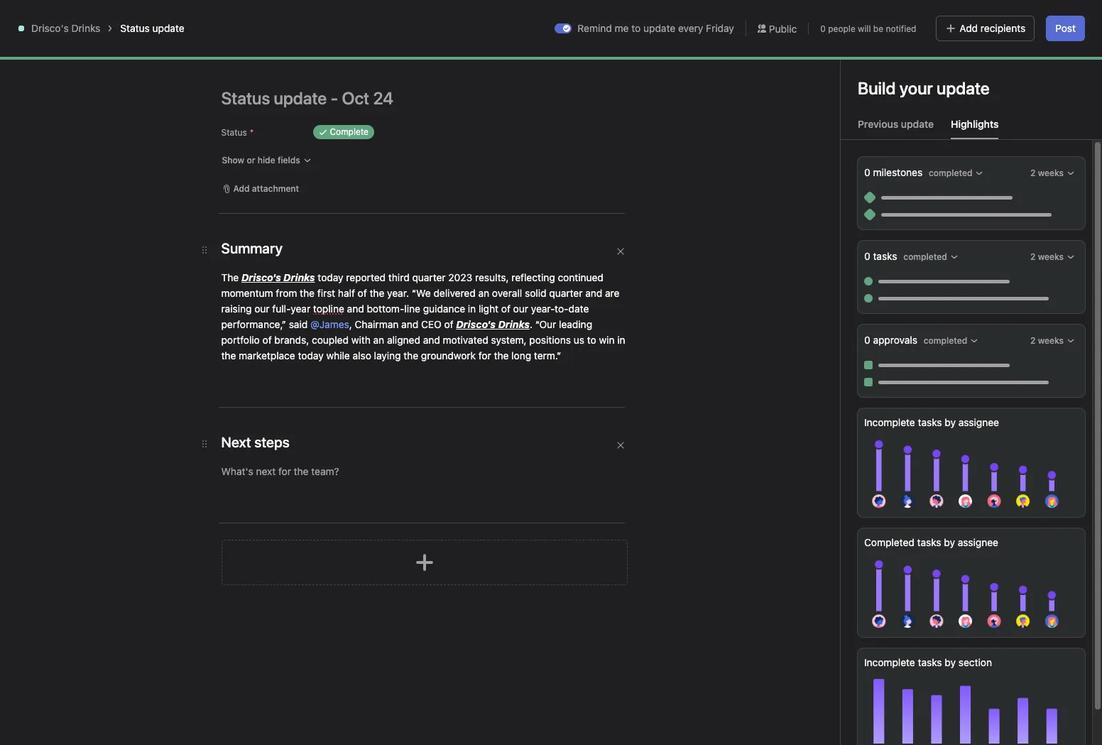 Task type: describe. For each thing, give the bounding box(es) containing it.
and up the ','
[[347, 303, 364, 315]]

board link
[[325, 87, 364, 103]]

by for incomplete tasks by section
[[945, 657, 956, 669]]

approvals
[[874, 334, 918, 346]]

brands,
[[275, 334, 309, 346]]

1 horizontal spatial to
[[632, 22, 641, 34]]

while
[[326, 350, 350, 362]]

25
[[832, 16, 843, 27]]

assignee for incomplete tasks by assignee
[[959, 416, 1000, 428]]

today inside the . "our leading portfolio of brands, coupled with an aligned and motivated system, positions us to win in the marketplace today while also laying the groundwork for the long term."
[[298, 350, 324, 362]]

2 for tasks
[[1031, 252, 1036, 262]]

0 for 0 milestones
[[865, 166, 871, 178]]

in inside today reported third quarter 2023 results, reflecting continued momentum from the first half of the year. "we delivered an overall solid quarter and are raising our full-year topline and bottom-line guidance in light of our year-to-date performance," said
[[468, 303, 476, 315]]

add report section image
[[413, 551, 436, 574]]

add attachment
[[233, 183, 299, 194]]

line
[[405, 303, 421, 315]]

james link
[[855, 313, 885, 325]]

guidance
[[423, 303, 465, 315]]

light
[[479, 303, 499, 315]]

remove section image
[[616, 441, 625, 450]]

board
[[337, 89, 364, 101]]

21 for james
[[891, 315, 900, 325]]

show or hide fields button
[[216, 151, 318, 171]]

info
[[1034, 11, 1049, 22]]

of inside the . "our leading portfolio of brands, coupled with an aligned and motivated system, positions us to win in the marketplace today while also laying the groundwork for the long term."
[[263, 334, 272, 346]]

your update
[[900, 78, 990, 98]]

0 vertical spatial drinks
[[71, 22, 100, 34]]

in inside the . "our leading portfolio of brands, coupled with an aligned and motivated system, positions us to win in the marketplace today while also laying the groundwork for the long term."
[[618, 334, 626, 346]]

show or hide fields
[[222, 155, 300, 166]]

reflecting
[[512, 271, 555, 283]]

incomplete tasks by assignee
[[865, 416, 1000, 428]]

what's the status?
[[838, 128, 957, 144]]

positions
[[530, 334, 571, 346]]

what's in my trial?
[[894, 11, 968, 22]]

add for add attachment
[[233, 183, 250, 194]]

james
[[855, 313, 885, 325]]

year-
[[531, 303, 555, 315]]

leading
[[559, 318, 593, 330]]

fields
[[278, 155, 300, 166]]

motivated
[[443, 334, 489, 346]]

add attachment button
[[216, 179, 306, 199]]

post button
[[1047, 16, 1086, 41]]

1 horizontal spatial update
[[644, 22, 676, 34]]

my
[[934, 11, 946, 22]]

results,
[[475, 271, 509, 283]]

today inside today reported third quarter 2023 results, reflecting continued momentum from the first half of the year. "we delivered an overall solid quarter and are raising our full-year topline and bottom-line guidance in light of our year-to-date performance," said
[[318, 271, 344, 283]]

completed button for 0 milestones
[[926, 163, 988, 183]]

year
[[291, 303, 311, 315]]

2 weeks button for milestones
[[1027, 163, 1079, 183]]

home
[[37, 48, 64, 60]]

what's for what's in my trial?
[[894, 11, 923, 22]]

laying
[[374, 350, 401, 362]]

list link
[[280, 87, 308, 103]]

incomplete tasks by section
[[865, 657, 993, 669]]

Project description title text field
[[216, 141, 349, 171]]

milestones
[[874, 166, 923, 178]]

previous
[[858, 118, 899, 130]]

0 people will be notified
[[821, 23, 917, 34]]

timeline link
[[382, 87, 433, 103]]

third
[[389, 271, 410, 283]]

add for add recipients
[[960, 22, 978, 34]]

full-
[[272, 303, 291, 315]]

2 weeks button for tasks
[[1027, 247, 1079, 267]]

ago for project created
[[937, 315, 952, 325]]

remove section image
[[616, 247, 625, 256]]

delivered
[[434, 287, 476, 299]]

2 vertical spatial drinks
[[498, 318, 530, 330]]

the
[[221, 271, 239, 283]]

us
[[574, 334, 585, 346]]

remind me to update every friday
[[578, 22, 734, 34]]

ago for you
[[900, 238, 915, 249]]

or
[[247, 155, 255, 166]]

the right for
[[494, 350, 509, 362]]

complete
[[330, 126, 369, 137]]

project created james 21 minutes ago
[[855, 296, 952, 325]]

by for completed tasks by assignee
[[945, 537, 956, 549]]

by for incomplete tasks by assignee
[[945, 416, 956, 428]]

ja
[[859, 259, 868, 269]]

1 vertical spatial drinks
[[284, 271, 315, 283]]

reported
[[346, 271, 386, 283]]

joined
[[877, 221, 909, 234]]

friday
[[706, 22, 734, 34]]

list image
[[196, 52, 213, 69]]

continued
[[558, 271, 604, 283]]

coupled
[[312, 334, 349, 346]]

portfolio
[[221, 334, 260, 346]]

public
[[769, 22, 797, 34]]

for
[[479, 350, 491, 362]]

post
[[1056, 22, 1076, 34]]

2 our from the left
[[513, 303, 529, 315]]

what's in my trial? button
[[888, 7, 975, 27]]

completed for 0 approvals
[[924, 335, 968, 346]]

will
[[858, 23, 871, 34]]

billing
[[1008, 11, 1032, 22]]

recipients
[[981, 22, 1026, 34]]

connected goals
[[224, 409, 332, 425]]

completed button for 0 approvals
[[921, 331, 983, 351]]

attachment
[[252, 183, 299, 194]]

add billing info button
[[983, 7, 1056, 27]]

today reported third quarter 2023 results, reflecting continued momentum from the first half of the year. "we delivered an overall solid quarter and are raising our full-year topline and bottom-line guidance in light of our year-to-date performance," said
[[221, 271, 623, 330]]

also
[[353, 350, 371, 362]]

0 for 0 approvals
[[865, 334, 871, 346]]

add billing info
[[990, 11, 1049, 22]]

add recipients
[[960, 22, 1026, 34]]

2 for milestones
[[1031, 168, 1036, 178]]

the up year on the left
[[300, 287, 315, 299]]

0 for 0 tasks
[[865, 250, 871, 262]]

completed for 0 milestones
[[929, 168, 973, 178]]

left
[[866, 16, 880, 27]]

of down guidance
[[444, 318, 454, 330]]

weeks for milestones
[[1039, 168, 1064, 178]]

2 weeks for tasks
[[1031, 252, 1064, 262]]

2 for approvals
[[1031, 335, 1036, 346]]

home link
[[9, 43, 162, 66]]

an inside today reported third quarter 2023 results, reflecting continued momentum from the first half of the year. "we delivered an overall solid quarter and are raising our full-year topline and bottom-line guidance in light of our year-to-date performance," said
[[479, 287, 490, 299]]

of down overall
[[502, 303, 511, 315]]

of right half
[[358, 287, 367, 299]]

term."
[[534, 350, 562, 362]]

21 for joined
[[855, 238, 864, 249]]

section
[[959, 657, 993, 669]]

tasks for incomplete tasks by section
[[918, 657, 943, 669]]

overall
[[492, 287, 522, 299]]

status *
[[221, 127, 254, 138]]

incomplete for incomplete tasks by assignee
[[865, 416, 916, 428]]

every
[[678, 22, 704, 34]]

you joined button
[[855, 220, 915, 234]]

previous update
[[858, 118, 934, 130]]



Task type: vqa. For each thing, say whether or not it's contained in the screenshot.
2nd '0' from the right
no



Task type: locate. For each thing, give the bounding box(es) containing it.
project created
[[855, 296, 936, 309]]

1 vertical spatial ago
[[937, 315, 952, 325]]

me
[[615, 22, 629, 34]]

1 horizontal spatial our
[[513, 303, 529, 315]]

@james link
[[311, 318, 349, 330]]

tasks for 0 tasks
[[874, 250, 898, 262]]

add
[[990, 11, 1006, 22], [960, 22, 978, 34], [233, 183, 250, 194]]

0 horizontal spatial an
[[373, 334, 385, 346]]

1 vertical spatial status
[[221, 127, 247, 138]]

performance,"
[[221, 318, 286, 330]]

list box
[[384, 6, 725, 28]]

add inside button
[[960, 22, 978, 34]]

2 weeks for approvals
[[1031, 335, 1064, 346]]

1 horizontal spatial minutes
[[903, 315, 934, 325]]

tab list containing previous update
[[841, 117, 1103, 140]]

.
[[530, 318, 533, 330]]

status update
[[120, 22, 185, 34]]

minutes inside project created james 21 minutes ago
[[903, 315, 934, 325]]

0 horizontal spatial what's
[[838, 128, 883, 144]]

0 horizontal spatial ago
[[900, 238, 915, 249]]

0 vertical spatial ago
[[900, 238, 915, 249]]

1 horizontal spatial an
[[479, 287, 490, 299]]

project roles
[[224, 309, 304, 325]]

1 horizontal spatial drinks
[[284, 271, 315, 283]]

the down portfolio
[[221, 350, 236, 362]]

completed down the status?
[[929, 168, 973, 178]]

0 horizontal spatial update
[[152, 22, 185, 34]]

2 vertical spatial by
[[945, 657, 956, 669]]

Section title text field
[[221, 239, 283, 259]]

what's up the notified
[[894, 11, 923, 22]]

to-
[[555, 303, 569, 315]]

days
[[845, 16, 864, 27]]

1 vertical spatial to
[[587, 334, 597, 346]]

3 2 weeks from the top
[[1031, 335, 1064, 346]]

0 down james link
[[865, 334, 871, 346]]

1 vertical spatial drisco's
[[242, 271, 281, 283]]

2 2 weeks from the top
[[1031, 252, 1064, 262]]

completed for 0 tasks
[[904, 252, 948, 262]]

0 horizontal spatial minutes
[[866, 238, 898, 249]]

2 vertical spatial weeks
[[1039, 335, 1064, 346]]

overview
[[202, 89, 246, 101]]

hide
[[258, 155, 275, 166]]

what's inside button
[[894, 11, 923, 22]]

1 vertical spatial 2 weeks
[[1031, 252, 1064, 262]]

1 horizontal spatial what's
[[894, 11, 923, 22]]

0 vertical spatial 2
[[1031, 168, 1036, 178]]

0 horizontal spatial in
[[468, 303, 476, 315]]

and inside the . "our leading portfolio of brands, coupled with an aligned and motivated system, positions us to win in the marketplace today while also laying the groundwork for the long term."
[[423, 334, 440, 346]]

2 weeks button for approvals
[[1027, 331, 1079, 351]]

show
[[222, 155, 245, 166]]

0 vertical spatial weeks
[[1039, 168, 1064, 178]]

minutes down project created
[[903, 315, 934, 325]]

2 horizontal spatial drisco's
[[456, 318, 496, 330]]

drisco's drinks
[[31, 22, 100, 34]]

year.
[[387, 287, 409, 299]]

2 weeks from the top
[[1039, 252, 1064, 262]]

an up light
[[479, 287, 490, 299]]

minutes inside the you joined 21 minutes ago
[[866, 238, 898, 249]]

1 vertical spatial quarter
[[549, 287, 583, 299]]

in inside button
[[925, 11, 932, 22]]

1 vertical spatial weeks
[[1039, 252, 1064, 262]]

1 our from the left
[[255, 303, 270, 315]]

0 vertical spatial minutes
[[866, 238, 898, 249]]

what's up 0 milestones
[[838, 128, 883, 144]]

1 vertical spatial 2
[[1031, 252, 1036, 262]]

"we
[[412, 287, 431, 299]]

2 2 weeks button from the top
[[1027, 247, 1079, 267]]

0 vertical spatial in
[[925, 11, 932, 22]]

minutes for you
[[866, 238, 898, 249]]

add recipients button
[[937, 16, 1035, 41]]

and down line
[[402, 318, 419, 330]]

0 vertical spatial incomplete
[[865, 416, 916, 428]]

2 2 from the top
[[1031, 252, 1036, 262]]

2 weeks button
[[1027, 163, 1079, 183], [1027, 247, 1079, 267], [1027, 331, 1079, 351]]

0 tasks
[[865, 250, 900, 262]]

2 horizontal spatial drinks
[[498, 318, 530, 330]]

1 weeks from the top
[[1039, 168, 1064, 178]]

the down aligned
[[404, 350, 419, 362]]

1 horizontal spatial drisco's
[[242, 271, 281, 283]]

1 vertical spatial assignee
[[958, 537, 999, 549]]

0 vertical spatial drisco's
[[31, 22, 69, 34]]

1 2 from the top
[[1031, 168, 1036, 178]]

drinks up from
[[284, 271, 315, 283]]

minutes
[[866, 238, 898, 249], [903, 315, 934, 325]]

groundwork
[[421, 350, 476, 362]]

are
[[605, 287, 620, 299]]

drisco's
[[31, 22, 69, 34], [242, 271, 281, 283], [456, 318, 496, 330]]

add for add billing info
[[990, 11, 1006, 22]]

21 down you
[[855, 238, 864, 249]]

status left * on the top
[[221, 127, 247, 138]]

completed button down the status?
[[926, 163, 988, 183]]

drisco's up home
[[31, 22, 69, 34]]

ceo
[[421, 318, 442, 330]]

0 vertical spatial today
[[318, 271, 344, 283]]

ago inside the you joined 21 minutes ago
[[900, 238, 915, 249]]

and left are
[[586, 287, 603, 299]]

2 vertical spatial completed button
[[921, 331, 983, 351]]

0 vertical spatial 21
[[855, 238, 864, 249]]

said
[[289, 318, 308, 330]]

of up marketplace
[[263, 334, 272, 346]]

2 vertical spatial 2 weeks button
[[1027, 331, 1079, 351]]

status for status *
[[221, 127, 247, 138]]

status up home link
[[120, 22, 150, 34]]

trial?
[[949, 11, 968, 22]]

the status?
[[886, 128, 957, 144]]

Section title text field
[[221, 433, 290, 453]]

1 incomplete from the top
[[865, 416, 916, 428]]

2 weeks for milestones
[[1031, 168, 1064, 178]]

complete button
[[304, 119, 384, 145]]

1 horizontal spatial 21
[[891, 315, 900, 325]]

0 for 0 people will be notified
[[821, 23, 826, 34]]

drinks up system,
[[498, 318, 530, 330]]

update
[[152, 22, 185, 34], [644, 22, 676, 34], [901, 118, 934, 130]]

1 vertical spatial incomplete
[[865, 657, 916, 669]]

None text field
[[230, 48, 334, 73]]

first
[[317, 287, 335, 299]]

0 horizontal spatial drisco's
[[31, 22, 69, 34]]

0 down the you joined 21 minutes ago
[[865, 250, 871, 262]]

2 vertical spatial completed
[[924, 335, 968, 346]]

minutes for project created
[[903, 315, 934, 325]]

assignee for completed tasks by assignee
[[958, 537, 999, 549]]

date
[[569, 303, 589, 315]]

0 vertical spatial status
[[120, 22, 150, 34]]

2 horizontal spatial update
[[901, 118, 934, 130]]

0 horizontal spatial our
[[255, 303, 270, 315]]

1 vertical spatial 2 weeks button
[[1027, 247, 1079, 267]]

drisco's up momentum
[[242, 271, 281, 283]]

0 horizontal spatial quarter
[[412, 271, 446, 283]]

weeks for approvals
[[1039, 335, 1064, 346]]

2 vertical spatial drisco's
[[456, 318, 496, 330]]

0 vertical spatial assignee
[[959, 416, 1000, 428]]

today up 'first'
[[318, 271, 344, 283]]

1 vertical spatial completed button
[[900, 247, 963, 267]]

2 vertical spatial 2 weeks
[[1031, 335, 1064, 346]]

add to starred image
[[361, 55, 372, 66]]

2 horizontal spatial add
[[990, 11, 1006, 22]]

with
[[352, 334, 371, 346]]

1 vertical spatial an
[[373, 334, 385, 346]]

0
[[821, 23, 826, 34], [865, 166, 871, 178], [865, 250, 871, 262], [865, 334, 871, 346]]

drisco's up motivated
[[456, 318, 496, 330]]

aligned
[[387, 334, 421, 346]]

our up performance,"
[[255, 303, 270, 315]]

add inside popup button
[[233, 183, 250, 194]]

0 vertical spatial to
[[632, 22, 641, 34]]

to right me
[[632, 22, 641, 34]]

update for previous update
[[901, 118, 934, 130]]

2 weeks
[[1031, 168, 1064, 178], [1031, 252, 1064, 262], [1031, 335, 1064, 346]]

1 horizontal spatial ago
[[937, 315, 952, 325]]

0 vertical spatial quarter
[[412, 271, 446, 283]]

win
[[599, 334, 615, 346]]

completed button for 0 tasks
[[900, 247, 963, 267]]

21 inside project created james 21 minutes ago
[[891, 315, 900, 325]]

0 horizontal spatial 21
[[855, 238, 864, 249]]

add inside 'button'
[[990, 11, 1006, 22]]

today down brands, on the top left of page
[[298, 350, 324, 362]]

in
[[925, 11, 932, 22], [468, 303, 476, 315], [618, 334, 626, 346]]

quarter up "we
[[412, 271, 446, 283]]

tasks for completed tasks by assignee
[[918, 537, 942, 549]]

21 inside the you joined 21 minutes ago
[[855, 238, 864, 249]]

1 vertical spatial today
[[298, 350, 324, 362]]

0 horizontal spatial add
[[233, 183, 250, 194]]

0 vertical spatial 2 weeks
[[1031, 168, 1064, 178]]

1 vertical spatial what's
[[838, 128, 883, 144]]

and down ceo
[[423, 334, 440, 346]]

in left light
[[468, 303, 476, 315]]

the
[[300, 287, 315, 299], [370, 287, 385, 299], [221, 350, 236, 362], [404, 350, 419, 362], [494, 350, 509, 362]]

weeks for tasks
[[1039, 252, 1064, 262]]

build your update
[[858, 78, 990, 98]]

minutes up the 0 tasks
[[866, 238, 898, 249]]

people
[[829, 23, 856, 34]]

status for status update
[[120, 22, 150, 34]]

hide sidebar image
[[18, 11, 30, 23]]

an
[[479, 287, 490, 299], [373, 334, 385, 346]]

1 horizontal spatial quarter
[[549, 287, 583, 299]]

ago inside project created james 21 minutes ago
[[937, 315, 952, 325]]

1 vertical spatial completed
[[904, 252, 948, 262]]

0 left 25
[[821, 23, 826, 34]]

remind me to update every friday switch
[[555, 23, 572, 33]]

0 left milestones
[[865, 166, 871, 178]]

2 vertical spatial in
[[618, 334, 626, 346]]

remind
[[578, 22, 612, 34]]

of
[[358, 287, 367, 299], [502, 303, 511, 315], [444, 318, 454, 330], [263, 334, 272, 346]]

@james , chairman and ceo of drisco's drinks
[[311, 318, 530, 330]]

3 2 weeks button from the top
[[1027, 331, 1079, 351]]

1 2 weeks from the top
[[1031, 168, 1064, 178]]

0 vertical spatial an
[[479, 287, 490, 299]]

raising
[[221, 303, 252, 315]]

to right us
[[587, 334, 597, 346]]

1 vertical spatial 21
[[891, 315, 900, 325]]

an down chairman
[[373, 334, 385, 346]]

0 horizontal spatial drinks
[[71, 22, 100, 34]]

highlights
[[951, 118, 999, 130]]

update inside tab list
[[901, 118, 934, 130]]

weeks
[[1039, 168, 1064, 178], [1039, 252, 1064, 262], [1039, 335, 1064, 346]]

tasks for incomplete tasks by assignee
[[918, 416, 943, 428]]

0 vertical spatial what's
[[894, 11, 923, 22]]

incomplete for incomplete tasks by section
[[865, 657, 916, 669]]

2 horizontal spatial in
[[925, 11, 932, 22]]

0 vertical spatial by
[[945, 416, 956, 428]]

completed button right approvals
[[921, 331, 983, 351]]

completed right the 0 tasks
[[904, 252, 948, 262]]

3 weeks from the top
[[1039, 335, 1064, 346]]

our down overall
[[513, 303, 529, 315]]

an inside the . "our leading portfolio of brands, coupled with an aligned and motivated system, positions us to win in the marketplace today while also laying the groundwork for the long term."
[[373, 334, 385, 346]]

0 vertical spatial completed
[[929, 168, 973, 178]]

what's for what's the status?
[[838, 128, 883, 144]]

notified
[[886, 23, 917, 34]]

1 vertical spatial by
[[945, 537, 956, 549]]

2 incomplete from the top
[[865, 657, 916, 669]]

Title of update text field
[[221, 82, 648, 114]]

in right win
[[618, 334, 626, 346]]

long
[[512, 350, 532, 362]]

to
[[632, 22, 641, 34], [587, 334, 597, 346]]

0 horizontal spatial to
[[587, 334, 597, 346]]

1 vertical spatial in
[[468, 303, 476, 315]]

0 vertical spatial 2 weeks button
[[1027, 163, 1079, 183]]

from
[[276, 287, 297, 299]]

overview link
[[190, 87, 246, 103]]

0 vertical spatial completed button
[[926, 163, 988, 183]]

1 horizontal spatial in
[[618, 334, 626, 346]]

0 horizontal spatial status
[[120, 22, 150, 34]]

1 horizontal spatial status
[[221, 127, 247, 138]]

1 horizontal spatial add
[[960, 22, 978, 34]]

key resources
[[224, 582, 314, 598]]

to inside the . "our leading portfolio of brands, coupled with an aligned and motivated system, positions us to win in the marketplace today while also laying the groundwork for the long term."
[[587, 334, 597, 346]]

list
[[291, 89, 308, 101]]

chairman
[[355, 318, 399, 330]]

21 down project created
[[891, 315, 900, 325]]

topline
[[313, 303, 344, 315]]

1 2 weeks button from the top
[[1027, 163, 1079, 183]]

in left the my
[[925, 11, 932, 22]]

be
[[874, 23, 884, 34]]

update for status update
[[152, 22, 185, 34]]

completed right approvals
[[924, 335, 968, 346]]

2 vertical spatial 2
[[1031, 335, 1036, 346]]

"our
[[536, 318, 557, 330]]

tab list
[[841, 117, 1103, 140]]

the up "bottom-"
[[370, 287, 385, 299]]

build
[[858, 78, 896, 98]]

completed button down joined
[[900, 247, 963, 267]]

3 2 from the top
[[1031, 335, 1036, 346]]

drinks up home link
[[71, 22, 100, 34]]

quarter up to- at the right of the page
[[549, 287, 583, 299]]

25 days left
[[832, 16, 880, 27]]

1 vertical spatial minutes
[[903, 315, 934, 325]]



